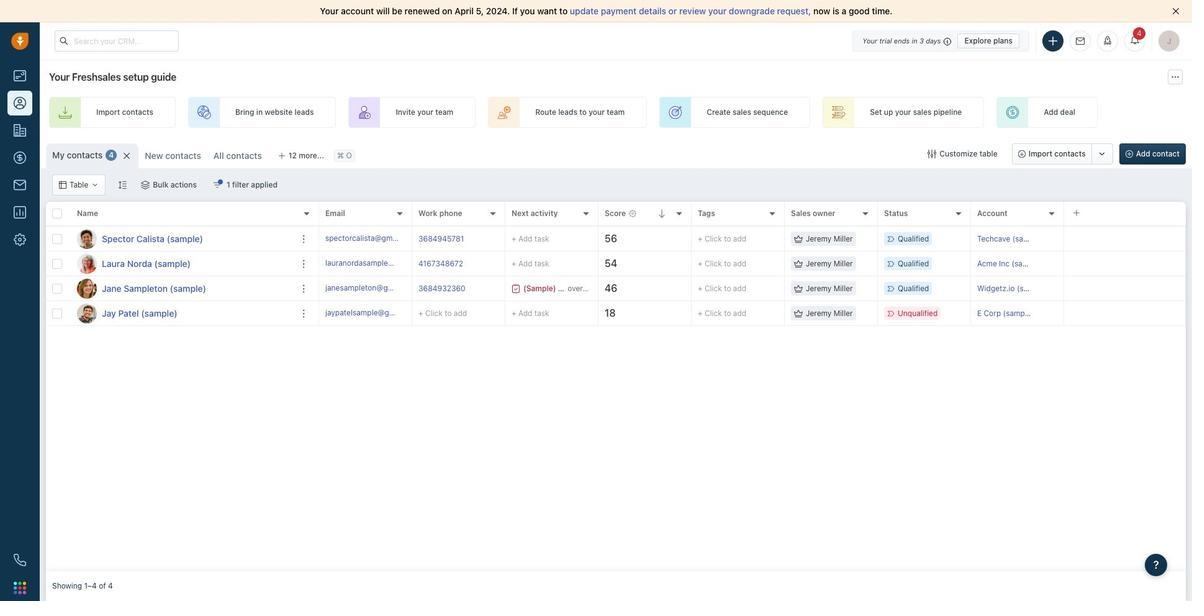 Task type: describe. For each thing, give the bounding box(es) containing it.
s image
[[77, 229, 97, 249]]

what's new image
[[1103, 36, 1112, 45]]

close image
[[1172, 7, 1180, 15]]

3 cell from the top
[[1064, 276, 1186, 301]]

1 cell from the top
[[1064, 227, 1186, 251]]

2 j image from the top
[[77, 303, 97, 323]]

phone image
[[14, 554, 26, 566]]

phone element
[[7, 548, 32, 572]]

freshworks switcher image
[[14, 582, 26, 594]]

container_wx8msf4aqz5i3rn1 image for fourth cell from the bottom
[[794, 234, 803, 243]]



Task type: locate. For each thing, give the bounding box(es) containing it.
container_wx8msf4aqz5i3rn1 image
[[141, 181, 150, 189], [794, 234, 803, 243], [794, 309, 803, 318]]

group
[[1012, 143, 1113, 165]]

j image
[[77, 278, 97, 298], [77, 303, 97, 323]]

style_myh0__igzzd8unmi image
[[118, 180, 127, 189]]

2 vertical spatial container_wx8msf4aqz5i3rn1 image
[[794, 309, 803, 318]]

1 j image from the top
[[77, 278, 97, 298]]

2 row group from the left
[[319, 227, 1186, 326]]

2 cell from the top
[[1064, 251, 1186, 276]]

grid
[[46, 201, 1186, 571]]

1 vertical spatial j image
[[77, 303, 97, 323]]

container_wx8msf4aqz5i3rn1 image
[[928, 150, 937, 158], [213, 181, 222, 189], [59, 181, 66, 189], [91, 181, 99, 189], [794, 259, 803, 268], [512, 284, 520, 293], [794, 284, 803, 293]]

1 row group from the left
[[46, 227, 319, 326]]

column header
[[71, 202, 319, 227]]

row group
[[46, 227, 319, 326], [319, 227, 1186, 326]]

1 vertical spatial container_wx8msf4aqz5i3rn1 image
[[794, 234, 803, 243]]

press space to select this row. row
[[46, 227, 319, 251], [319, 227, 1186, 251], [46, 251, 319, 276], [319, 251, 1186, 276], [46, 276, 319, 301], [319, 276, 1186, 301], [46, 301, 319, 326], [319, 301, 1186, 326]]

0 vertical spatial j image
[[77, 278, 97, 298]]

row
[[46, 202, 319, 227]]

Search your CRM... text field
[[55, 30, 179, 52]]

container_wx8msf4aqz5i3rn1 image for 4th cell from the top of the page
[[794, 309, 803, 318]]

4 cell from the top
[[1064, 301, 1186, 325]]

cell
[[1064, 227, 1186, 251], [1064, 251, 1186, 276], [1064, 276, 1186, 301], [1064, 301, 1186, 325]]

l image
[[77, 254, 97, 274]]

0 vertical spatial container_wx8msf4aqz5i3rn1 image
[[141, 181, 150, 189]]

send email image
[[1076, 37, 1085, 45]]



